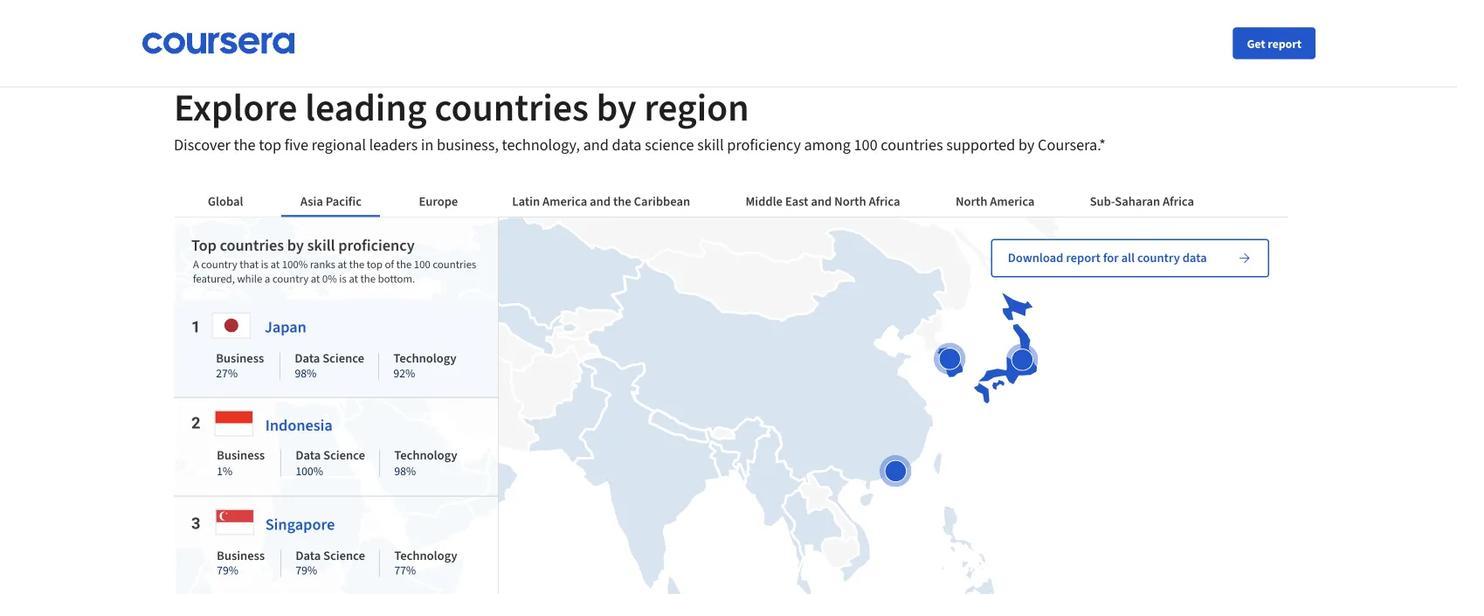 Task type: vqa. For each thing, say whether or not it's contained in the screenshot.
'Probability Theory: Foundation for Data Science'
no



Task type: describe. For each thing, give the bounding box(es) containing it.
get report button
[[1233, 28, 1316, 59]]

coursera logo image
[[142, 32, 295, 54]]



Task type: locate. For each thing, give the bounding box(es) containing it.
get
[[1247, 35, 1265, 51]]

report
[[1268, 35, 1302, 51]]

get report
[[1247, 35, 1302, 51]]



